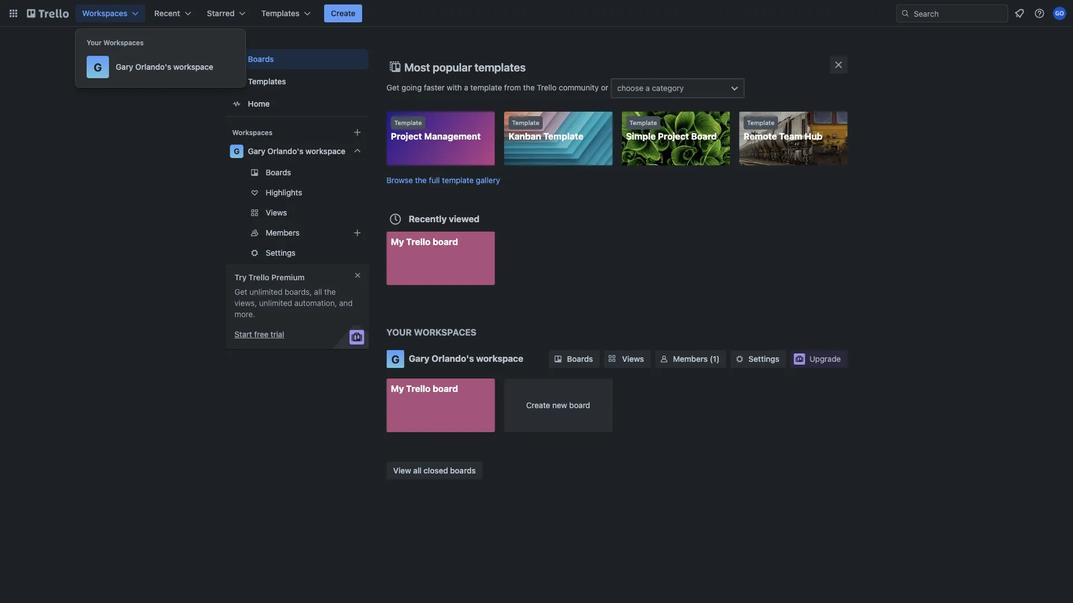 Task type: describe. For each thing, give the bounding box(es) containing it.
with
[[447, 83, 462, 92]]

1 horizontal spatial a
[[646, 84, 650, 93]]

1 vertical spatial workspaces
[[103, 39, 144, 46]]

members (1)
[[673, 355, 720, 364]]

2 vertical spatial workspace
[[476, 354, 523, 364]]

browse the full template gallery
[[387, 176, 500, 185]]

template kanban template
[[509, 119, 584, 142]]

templates button
[[255, 4, 318, 22]]

0 vertical spatial template
[[470, 83, 502, 92]]

your
[[387, 327, 412, 338]]

upgrade button
[[791, 351, 848, 368]]

premium
[[271, 273, 305, 282]]

1 my trello board from the top
[[391, 236, 458, 247]]

Search field
[[910, 5, 1008, 22]]

from
[[504, 83, 521, 92]]

template for kanban
[[512, 119, 540, 127]]

back to home image
[[27, 4, 69, 22]]

0 horizontal spatial g
[[94, 60, 102, 74]]

new
[[552, 401, 567, 410]]

workspaces
[[414, 327, 477, 338]]

2 vertical spatial orlando's
[[432, 354, 474, 364]]

your workspaces
[[87, 39, 144, 46]]

1 vertical spatial gary
[[248, 147, 265, 156]]

template for project
[[394, 119, 422, 127]]

1 vertical spatial board
[[433, 384, 458, 394]]

start free trial
[[235, 330, 284, 339]]

get inside try trello premium get unlimited boards, all the views, unlimited automation, and more.
[[235, 288, 247, 297]]

0 horizontal spatial views
[[266, 208, 287, 217]]

choose
[[617, 84, 644, 93]]

create for create
[[331, 9, 356, 18]]

1 vertical spatial settings link
[[731, 351, 786, 368]]

trial
[[271, 330, 284, 339]]

templates inside templates link
[[248, 77, 286, 86]]

template remote team hub
[[744, 119, 823, 142]]

create a workspace image
[[351, 126, 364, 139]]

gallery
[[476, 176, 500, 185]]

0 vertical spatial unlimited
[[250, 288, 283, 297]]

the for get going faster with a template from the trello community or
[[523, 83, 535, 92]]

0 notifications image
[[1013, 7, 1026, 20]]

start
[[235, 330, 252, 339]]

team
[[779, 131, 803, 142]]

your workspaces
[[387, 327, 477, 338]]

going
[[402, 83, 422, 92]]

kanban
[[509, 131, 541, 142]]

faster
[[424, 83, 445, 92]]

sm image for boards
[[553, 354, 564, 365]]

0 vertical spatial settings
[[266, 248, 296, 258]]

most popular templates
[[404, 60, 526, 74]]

highlights
[[266, 188, 302, 197]]

0 horizontal spatial gary orlando's workspace
[[116, 62, 213, 72]]

2 vertical spatial workspaces
[[232, 129, 273, 136]]

0 horizontal spatial settings link
[[226, 244, 369, 262]]

try
[[235, 273, 247, 282]]

browse the full template gallery link
[[387, 176, 500, 185]]

automation,
[[294, 299, 337, 308]]

0 vertical spatial boards
[[248, 55, 274, 64]]

more.
[[235, 310, 255, 319]]

2 my trello board from the top
[[391, 384, 458, 394]]

free
[[254, 330, 269, 339]]

template simple project board
[[626, 119, 717, 142]]

starred
[[207, 9, 235, 18]]

home link
[[226, 94, 369, 114]]

0 vertical spatial boards link
[[226, 49, 369, 69]]

all inside try trello premium get unlimited boards, all the views, unlimited automation, and more.
[[314, 288, 322, 297]]

2 my from the top
[[391, 384, 404, 394]]

0 horizontal spatial workspace
[[173, 62, 213, 72]]

create button
[[324, 4, 362, 22]]

1 horizontal spatial g
[[234, 147, 240, 156]]

1 vertical spatial template
[[442, 176, 474, 185]]

the for try trello premium get unlimited boards, all the views, unlimited automation, and more.
[[324, 288, 336, 297]]

project inside template project management
[[391, 131, 422, 142]]

create for create new board
[[526, 401, 550, 410]]

popular
[[433, 60, 472, 74]]

board
[[691, 131, 717, 142]]

hub
[[805, 131, 823, 142]]

boards link for highlights
[[226, 164, 369, 182]]

templates
[[475, 60, 526, 74]]

2 sm image from the left
[[659, 354, 670, 365]]

0 horizontal spatial orlando's
[[135, 62, 171, 72]]

templates link
[[226, 72, 369, 92]]

boards link for views
[[549, 351, 600, 368]]

templates inside templates dropdown button
[[261, 9, 300, 18]]

boards
[[450, 466, 476, 475]]

boards,
[[285, 288, 312, 297]]

recent button
[[148, 4, 198, 22]]



Task type: locate. For each thing, give the bounding box(es) containing it.
choose a category
[[617, 84, 684, 93]]

the
[[523, 83, 535, 92], [415, 176, 427, 185], [324, 288, 336, 297]]

boards link up "new"
[[549, 351, 600, 368]]

my
[[391, 236, 404, 247], [391, 384, 404, 394]]

2 vertical spatial gary orlando's workspace
[[409, 354, 523, 364]]

the up automation,
[[324, 288, 336, 297]]

2 horizontal spatial gary orlando's workspace
[[409, 354, 523, 364]]

templates right starred popup button
[[261, 9, 300, 18]]

starred button
[[200, 4, 253, 22]]

orlando's down your workspaces
[[135, 62, 171, 72]]

settings right (1)
[[749, 355, 780, 364]]

community
[[559, 83, 599, 92]]

get
[[387, 83, 399, 92], [235, 288, 247, 297]]

1 vertical spatial all
[[413, 466, 422, 475]]

unlimited
[[250, 288, 283, 297], [259, 299, 292, 308]]

home
[[248, 99, 270, 108]]

views,
[[235, 299, 257, 308]]

project
[[391, 131, 422, 142], [658, 131, 689, 142]]

1 vertical spatial the
[[415, 176, 427, 185]]

g
[[94, 60, 102, 74], [234, 147, 240, 156], [391, 353, 400, 366]]

create inside button
[[331, 9, 356, 18]]

template
[[394, 119, 422, 127], [512, 119, 540, 127], [630, 119, 657, 127], [747, 119, 775, 127], [543, 131, 584, 142]]

1 vertical spatial my trello board
[[391, 384, 458, 394]]

browse
[[387, 176, 413, 185]]

all right view
[[413, 466, 422, 475]]

orlando's up highlights on the top left
[[268, 147, 304, 156]]

1 vertical spatial gary orlando's workspace
[[248, 147, 346, 156]]

(1)
[[710, 355, 720, 364]]

settings link right (1)
[[731, 351, 786, 368]]

get up views,
[[235, 288, 247, 297]]

2 my trello board link from the top
[[387, 379, 495, 433]]

remote
[[744, 131, 777, 142]]

view all closed boards button
[[387, 462, 483, 480]]

2 horizontal spatial gary
[[409, 354, 430, 364]]

create
[[331, 9, 356, 18], [526, 401, 550, 410]]

2 vertical spatial gary
[[409, 354, 430, 364]]

1 vertical spatial views
[[622, 355, 644, 364]]

settings link
[[226, 244, 369, 262], [731, 351, 786, 368]]

gary
[[116, 62, 133, 72], [248, 147, 265, 156], [409, 354, 430, 364]]

2 horizontal spatial workspace
[[476, 354, 523, 364]]

1 vertical spatial members
[[673, 355, 708, 364]]

the inside try trello premium get unlimited boards, all the views, unlimited automation, and more.
[[324, 288, 336, 297]]

sm image
[[553, 354, 564, 365], [659, 354, 670, 365], [734, 354, 745, 365]]

0 horizontal spatial create
[[331, 9, 356, 18]]

my trello board link
[[387, 232, 495, 285], [387, 379, 495, 433]]

0 vertical spatial create
[[331, 9, 356, 18]]

a right with
[[464, 83, 468, 92]]

boards up templates link
[[248, 55, 274, 64]]

workspace
[[173, 62, 213, 72], [306, 147, 346, 156], [476, 354, 523, 364]]

1 horizontal spatial views link
[[604, 351, 651, 368]]

open information menu image
[[1034, 8, 1045, 19]]

0 vertical spatial board
[[433, 236, 458, 247]]

boards up highlights on the top left
[[266, 168, 291, 177]]

2 vertical spatial boards
[[567, 355, 593, 364]]

1 vertical spatial workspace
[[306, 147, 346, 156]]

unlimited up views,
[[250, 288, 283, 297]]

template inside template project management
[[394, 119, 422, 127]]

0 horizontal spatial the
[[324, 288, 336, 297]]

1 horizontal spatial members
[[673, 355, 708, 364]]

template right full
[[442, 176, 474, 185]]

1 vertical spatial create
[[526, 401, 550, 410]]

workspaces up your workspaces
[[82, 9, 127, 18]]

sm image for settings
[[734, 354, 745, 365]]

1 horizontal spatial sm image
[[659, 354, 670, 365]]

members
[[266, 228, 300, 238], [673, 355, 708, 364]]

recent
[[154, 9, 180, 18]]

0 vertical spatial templates
[[261, 9, 300, 18]]

create new board
[[526, 401, 590, 410]]

templates up home
[[248, 77, 286, 86]]

template inside template simple project board
[[630, 119, 657, 127]]

1 vertical spatial views link
[[604, 351, 651, 368]]

2 horizontal spatial the
[[523, 83, 535, 92]]

boards link up highlights link
[[226, 164, 369, 182]]

2 vertical spatial g
[[391, 353, 400, 366]]

2 vertical spatial board
[[569, 401, 590, 410]]

settings up the "premium"
[[266, 248, 296, 258]]

your
[[87, 39, 102, 46]]

recently viewed
[[409, 214, 480, 224]]

template right kanban at top
[[543, 131, 584, 142]]

settings link down members link
[[226, 244, 369, 262]]

gary orlando (garyorlando) image
[[1053, 7, 1067, 20]]

boards link up templates link
[[226, 49, 369, 69]]

1 horizontal spatial gary orlando's workspace
[[248, 147, 346, 156]]

the right the from
[[523, 83, 535, 92]]

2 project from the left
[[658, 131, 689, 142]]

management
[[424, 131, 481, 142]]

1 horizontal spatial get
[[387, 83, 399, 92]]

0 horizontal spatial settings
[[266, 248, 296, 258]]

1 horizontal spatial project
[[658, 131, 689, 142]]

template up kanban at top
[[512, 119, 540, 127]]

simple
[[626, 131, 656, 142]]

try trello premium get unlimited boards, all the views, unlimited automation, and more.
[[235, 273, 353, 319]]

1 vertical spatial boards link
[[226, 164, 369, 182]]

0 vertical spatial gary
[[116, 62, 133, 72]]

0 vertical spatial all
[[314, 288, 322, 297]]

views link
[[226, 204, 369, 222], [604, 351, 651, 368]]

sm image up the create new board
[[553, 354, 564, 365]]

start free trial button
[[235, 329, 284, 340]]

0 horizontal spatial gary
[[116, 62, 133, 72]]

template
[[470, 83, 502, 92], [442, 176, 474, 185]]

the left full
[[415, 176, 427, 185]]

settings
[[266, 248, 296, 258], [749, 355, 780, 364]]

members down highlights on the top left
[[266, 228, 300, 238]]

1 sm image from the left
[[553, 354, 564, 365]]

template up remote
[[747, 119, 775, 127]]

0 horizontal spatial all
[[314, 288, 322, 297]]

template down going at the left
[[394, 119, 422, 127]]

0 vertical spatial get
[[387, 83, 399, 92]]

0 vertical spatial my
[[391, 236, 404, 247]]

0 horizontal spatial sm image
[[553, 354, 564, 365]]

primary element
[[0, 0, 1073, 27]]

0 horizontal spatial a
[[464, 83, 468, 92]]

0 vertical spatial my trello board link
[[387, 232, 495, 285]]

a right choose
[[646, 84, 650, 93]]

get left going at the left
[[387, 83, 399, 92]]

templates
[[261, 9, 300, 18], [248, 77, 286, 86]]

or
[[601, 83, 609, 92]]

sm image left members (1)
[[659, 354, 670, 365]]

all up automation,
[[314, 288, 322, 297]]

0 vertical spatial views link
[[226, 204, 369, 222]]

members link
[[226, 224, 369, 242]]

views
[[266, 208, 287, 217], [622, 355, 644, 364]]

upgrade
[[810, 355, 841, 364]]

2 horizontal spatial orlando's
[[432, 354, 474, 364]]

1 vertical spatial get
[[235, 288, 247, 297]]

gary orlando's workspace
[[116, 62, 213, 72], [248, 147, 346, 156], [409, 354, 523, 364]]

0 vertical spatial workspace
[[173, 62, 213, 72]]

members for members
[[266, 228, 300, 238]]

1 vertical spatial g
[[234, 147, 240, 156]]

0 vertical spatial the
[[523, 83, 535, 92]]

0 horizontal spatial members
[[266, 228, 300, 238]]

0 horizontal spatial project
[[391, 131, 422, 142]]

0 horizontal spatial get
[[235, 288, 247, 297]]

3 sm image from the left
[[734, 354, 745, 365]]

template project management
[[391, 119, 481, 142]]

trello
[[537, 83, 557, 92], [406, 236, 431, 247], [249, 273, 269, 282], [406, 384, 431, 394]]

1 horizontal spatial orlando's
[[268, 147, 304, 156]]

1 horizontal spatial create
[[526, 401, 550, 410]]

boards
[[248, 55, 274, 64], [266, 168, 291, 177], [567, 355, 593, 364]]

boards for views
[[567, 355, 593, 364]]

category
[[652, 84, 684, 93]]

template up simple
[[630, 119, 657, 127]]

workspaces right your
[[103, 39, 144, 46]]

1 horizontal spatial gary
[[248, 147, 265, 156]]

members left (1)
[[673, 355, 708, 364]]

1 vertical spatial boards
[[266, 168, 291, 177]]

2 horizontal spatial g
[[391, 353, 400, 366]]

members for members (1)
[[673, 355, 708, 364]]

2 vertical spatial the
[[324, 288, 336, 297]]

gary orlando's workspace up highlights link
[[248, 147, 346, 156]]

view all closed boards
[[393, 466, 476, 475]]

viewed
[[449, 214, 480, 224]]

1 vertical spatial orlando's
[[268, 147, 304, 156]]

0 vertical spatial my trello board
[[391, 236, 458, 247]]

1 horizontal spatial workspace
[[306, 147, 346, 156]]

1 my trello board link from the top
[[387, 232, 495, 285]]

0 vertical spatial g
[[94, 60, 102, 74]]

1 horizontal spatial views
[[622, 355, 644, 364]]

1 project from the left
[[391, 131, 422, 142]]

1 vertical spatial unlimited
[[259, 299, 292, 308]]

0 vertical spatial views
[[266, 208, 287, 217]]

add image
[[351, 226, 364, 240]]

closed
[[424, 466, 448, 475]]

0 vertical spatial orlando's
[[135, 62, 171, 72]]

2 vertical spatial boards link
[[549, 351, 600, 368]]

view
[[393, 466, 411, 475]]

all
[[314, 288, 322, 297], [413, 466, 422, 475]]

1 my from the top
[[391, 236, 404, 247]]

orlando's
[[135, 62, 171, 72], [268, 147, 304, 156], [432, 354, 474, 364]]

boards up "new"
[[567, 355, 593, 364]]

full
[[429, 176, 440, 185]]

boards link
[[226, 49, 369, 69], [226, 164, 369, 182], [549, 351, 600, 368]]

template down templates
[[470, 83, 502, 92]]

project inside template simple project board
[[658, 131, 689, 142]]

highlights link
[[226, 184, 369, 202]]

project left board
[[658, 131, 689, 142]]

1 horizontal spatial all
[[413, 466, 422, 475]]

1 horizontal spatial settings
[[749, 355, 780, 364]]

1 vertical spatial templates
[[248, 77, 286, 86]]

board
[[433, 236, 458, 247], [433, 384, 458, 394], [569, 401, 590, 410]]

trello inside try trello premium get unlimited boards, all the views, unlimited automation, and more.
[[249, 273, 269, 282]]

and
[[339, 299, 353, 308]]

all inside view all closed boards button
[[413, 466, 422, 475]]

1 vertical spatial settings
[[749, 355, 780, 364]]

my trello board
[[391, 236, 458, 247], [391, 384, 458, 394]]

recently
[[409, 214, 447, 224]]

workspaces
[[82, 9, 127, 18], [103, 39, 144, 46], [232, 129, 273, 136]]

get going faster with a template from the trello community or
[[387, 83, 611, 92]]

0 vertical spatial members
[[266, 228, 300, 238]]

workspaces down home
[[232, 129, 273, 136]]

workspaces button
[[75, 4, 145, 22]]

gary orlando's workspace down workspaces
[[409, 354, 523, 364]]

project up browse
[[391, 131, 422, 142]]

template inside the template remote team hub
[[747, 119, 775, 127]]

sm image right (1)
[[734, 354, 745, 365]]

0 vertical spatial workspaces
[[82, 9, 127, 18]]

1 horizontal spatial settings link
[[731, 351, 786, 368]]

template for simple
[[630, 119, 657, 127]]

0 vertical spatial gary orlando's workspace
[[116, 62, 213, 72]]

boards for highlights
[[266, 168, 291, 177]]

template for remote
[[747, 119, 775, 127]]

home image
[[230, 97, 243, 111]]

unlimited down boards,
[[259, 299, 292, 308]]

1 vertical spatial my
[[391, 384, 404, 394]]

0 vertical spatial settings link
[[226, 244, 369, 262]]

2 horizontal spatial sm image
[[734, 354, 745, 365]]

orlando's down workspaces
[[432, 354, 474, 364]]

0 horizontal spatial views link
[[226, 204, 369, 222]]

template board image
[[230, 75, 243, 88]]

1 vertical spatial my trello board link
[[387, 379, 495, 433]]

search image
[[901, 9, 910, 18]]

most
[[404, 60, 430, 74]]

gary orlando's workspace down recent
[[116, 62, 213, 72]]

a
[[464, 83, 468, 92], [646, 84, 650, 93]]

1 horizontal spatial the
[[415, 176, 427, 185]]

workspaces inside 'dropdown button'
[[82, 9, 127, 18]]



Task type: vqa. For each thing, say whether or not it's contained in the screenshot.
'Home'
yes



